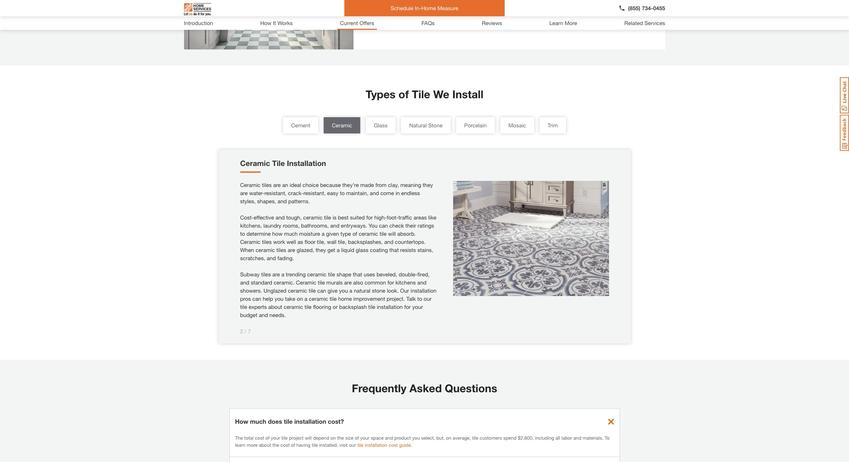 Task type: vqa. For each thing, say whether or not it's contained in the screenshot.
To
yes



Task type: locate. For each thing, give the bounding box(es) containing it.
to down kitchens,
[[240, 231, 245, 237]]

2 vertical spatial you
[[412, 435, 420, 441]]

0 horizontal spatial your
[[271, 435, 280, 441]]

1 horizontal spatial resistant,
[[304, 190, 326, 196]]

0 horizontal spatial to
[[240, 231, 245, 237]]

white bathroom tile floor image image
[[184, 0, 353, 49]]

resistant, down choice
[[304, 190, 326, 196]]

0 vertical spatial will
[[388, 231, 396, 237]]

showers.
[[240, 287, 262, 294]]

will down check
[[388, 231, 396, 237]]

1 vertical spatial they
[[316, 247, 326, 253]]

related
[[625, 20, 643, 26]]

ceramic up backsplashes,
[[359, 231, 378, 237]]

1 tile, from the left
[[317, 239, 326, 245]]

about
[[268, 304, 282, 310], [259, 442, 271, 448]]

ceramic inside button
[[332, 122, 352, 128]]

ceramic down take
[[284, 304, 303, 310]]

they left get at the left bottom
[[316, 247, 326, 253]]

their
[[406, 222, 416, 229]]

2 horizontal spatial cost
[[389, 442, 398, 448]]

tile,
[[317, 239, 326, 245], [338, 239, 347, 245]]

734-
[[642, 5, 653, 11]]

1 horizontal spatial tile,
[[338, 239, 347, 245]]

0 vertical spatial to
[[340, 190, 345, 196]]

they're
[[342, 182, 359, 188]]

tile right visit
[[357, 442, 364, 448]]

materials.
[[583, 435, 603, 441]]

1 horizontal spatial to
[[340, 190, 345, 196]]

traffic
[[399, 214, 412, 221]]

you up home
[[339, 287, 348, 294]]

1 vertical spatial that
[[353, 271, 362, 278]]

1 horizontal spatial they
[[423, 182, 433, 188]]

tile
[[412, 88, 430, 101], [272, 159, 285, 168]]

how
[[260, 20, 271, 26], [235, 418, 248, 425]]

0 vertical spatial tile
[[412, 88, 430, 101]]

1 horizontal spatial learn
[[550, 20, 563, 26]]

the down does
[[273, 442, 279, 448]]

water-
[[249, 190, 265, 196]]

1 vertical spatial to
[[240, 231, 245, 237]]

countertops.
[[395, 239, 426, 245]]

tile down the improvement
[[368, 304, 375, 310]]

1 vertical spatial learn more
[[550, 20, 577, 26]]

to
[[605, 435, 610, 441]]

on inside "subway tiles are a trending ceramic tile shape that uses beveled, double-fired, and standard ceramic. ceramic tile murals are also common for kitchens and showers. unglazed ceramic tile can give you a natural stone look. our installation pros can help you take on a ceramic tile home improvement project. talk to our tile experts about ceramic tile flooring or backsplash tile installation for your budget and needs."
[[297, 296, 303, 302]]

2 tile, from the left
[[338, 239, 347, 245]]

1 horizontal spatial will
[[388, 231, 396, 237]]

ceramic for ceramic tile installation
[[240, 159, 270, 168]]

0 horizontal spatial on
[[297, 296, 303, 302]]

are up ceramic.
[[272, 271, 280, 278]]

0 horizontal spatial much
[[250, 418, 266, 425]]

are down shape
[[344, 279, 352, 286]]

2 horizontal spatial your
[[412, 304, 423, 310]]

learn
[[235, 442, 246, 448]]

crack-
[[288, 190, 304, 196]]

works
[[278, 20, 293, 26]]

bathrooms,
[[301, 222, 329, 229]]

a up ceramic.
[[281, 271, 284, 278]]

select,
[[421, 435, 435, 441]]

can up experts
[[252, 296, 261, 302]]

tile installation cost guide link
[[357, 442, 411, 448]]

to right talk
[[417, 296, 422, 302]]

about up the needs.
[[268, 304, 282, 310]]

2 horizontal spatial to
[[417, 296, 422, 302]]

cost down "project"
[[281, 442, 290, 448]]

1 horizontal spatial more
[[565, 20, 577, 26]]

backsplashes,
[[348, 239, 383, 245]]

are up styles,
[[240, 190, 248, 196]]

1 horizontal spatial how
[[260, 20, 271, 26]]

on up installed,
[[331, 435, 336, 441]]

your
[[412, 304, 423, 310], [271, 435, 280, 441], [360, 435, 370, 441]]

choice
[[303, 182, 319, 188]]

frequently asked questions
[[352, 382, 497, 395]]

and up tile installation cost guide .
[[385, 435, 393, 441]]

you inside the total cost of your tile project will depend on the size of your space and product you select, but, on average, tile customers spend $2,600, including all labor and materials. to learn more about the cost of having tile installed, visit our
[[412, 435, 420, 441]]

will inside cost-effective and tough, ceramic tile is best suited for high-foot-traffic areas like kitchens, laundry rooms, bathrooms, and entryways. you can check their ratings to determine how much moisture a given type of ceramic tile will absorb. ceramic tiles work well as floor tile, wall tile, backsplashes, and countertops. when ceramic tiles are glazed, they get a liquid glass coating that resists stains, scratches, and fading.
[[388, 231, 396, 237]]

tile down high-
[[380, 231, 387, 237]]

can left give
[[317, 287, 326, 294]]

tile left "flooring" on the left bottom of the page
[[305, 304, 312, 310]]

faqs
[[422, 20, 435, 26]]

our
[[424, 296, 432, 302], [349, 442, 356, 448]]

porcelain button
[[456, 117, 495, 134]]

our right talk
[[424, 296, 432, 302]]

installation down space
[[365, 442, 388, 448]]

0 vertical spatial learn more
[[362, 9, 393, 17]]

and up laundry at the top left of the page
[[276, 214, 285, 221]]

tile down depend
[[312, 442, 318, 448]]

your left space
[[360, 435, 370, 441]]

0 horizontal spatial can
[[252, 296, 261, 302]]

can down high-
[[379, 222, 388, 229]]

0 vertical spatial they
[[423, 182, 433, 188]]

determine
[[247, 231, 271, 237]]

0 horizontal spatial for
[[366, 214, 373, 221]]

about right more
[[259, 442, 271, 448]]

your down talk
[[412, 304, 423, 310]]

will up "having"
[[305, 435, 312, 441]]

for down talk
[[404, 304, 411, 310]]

0 vertical spatial much
[[284, 231, 298, 237]]

1 vertical spatial how
[[235, 418, 248, 425]]

0 horizontal spatial our
[[349, 442, 356, 448]]

1 horizontal spatial our
[[424, 296, 432, 302]]

of down entryways.
[[353, 231, 357, 237]]

the
[[337, 435, 344, 441], [273, 442, 279, 448]]

1 horizontal spatial for
[[388, 279, 394, 286]]

you down unglazed
[[275, 296, 284, 302]]

get
[[328, 247, 335, 253]]

help
[[263, 296, 273, 302]]

tile down the pros
[[240, 304, 247, 310]]

learn more
[[362, 9, 393, 17], [550, 20, 577, 26]]

on
[[297, 296, 303, 302], [331, 435, 336, 441], [446, 435, 451, 441]]

more
[[379, 9, 393, 17], [565, 20, 577, 26]]

much down rooms,
[[284, 231, 298, 237]]

your inside "subway tiles are a trending ceramic tile shape that uses beveled, double-fired, and standard ceramic. ceramic tile murals are also common for kitchens and showers. unglazed ceramic tile can give you a natural stone look. our installation pros can help you take on a ceramic tile home improvement project. talk to our tile experts about ceramic tile flooring or backsplash tile installation for your budget and needs."
[[412, 304, 423, 310]]

and down fired, in the bottom of the page
[[417, 279, 427, 286]]

0 horizontal spatial they
[[316, 247, 326, 253]]

trending
[[286, 271, 306, 278]]

0 horizontal spatial that
[[353, 271, 362, 278]]

1 horizontal spatial cost
[[281, 442, 290, 448]]

0 horizontal spatial will
[[305, 435, 312, 441]]

the up visit
[[337, 435, 344, 441]]

0 horizontal spatial cost
[[255, 435, 264, 441]]

for up look. on the bottom left of the page
[[388, 279, 394, 286]]

tiles
[[262, 182, 272, 188], [262, 239, 272, 245], [276, 247, 286, 253], [261, 271, 271, 278]]

and left fading.
[[267, 255, 276, 261]]

total
[[244, 435, 254, 441]]

tile up murals
[[328, 271, 335, 278]]

improvement
[[353, 296, 385, 302]]

and down subway
[[240, 279, 249, 286]]

ratings
[[418, 222, 434, 229]]

0 horizontal spatial resistant,
[[265, 190, 287, 196]]

made
[[360, 182, 374, 188]]

type
[[341, 231, 351, 237]]

1 vertical spatial more
[[565, 20, 577, 26]]

feedback link image
[[840, 115, 849, 151]]

0 vertical spatial our
[[424, 296, 432, 302]]

ideal
[[290, 182, 301, 188]]

to right easy
[[340, 190, 345, 196]]

foot-
[[387, 214, 399, 221]]

it
[[273, 20, 276, 26]]

2 vertical spatial for
[[404, 304, 411, 310]]

and right shapes, on the left top of the page
[[278, 198, 287, 204]]

the total cost of your tile project will depend on the size of your space and product you select, but, on average, tile customers spend $2,600, including all labor and materials. to learn more about the cost of having tile installed, visit our
[[235, 435, 610, 448]]

patterns.
[[288, 198, 310, 204]]

0 horizontal spatial how
[[235, 418, 248, 425]]

for up you
[[366, 214, 373, 221]]

0 vertical spatial the
[[337, 435, 344, 441]]

0 horizontal spatial you
[[275, 296, 284, 302]]

cost
[[255, 435, 264, 441], [281, 442, 290, 448], [389, 442, 398, 448]]

tile left we
[[412, 88, 430, 101]]

1 vertical spatial you
[[275, 296, 284, 302]]

0 horizontal spatial more
[[379, 9, 393, 17]]

tile right does
[[284, 418, 293, 425]]

of inside cost-effective and tough, ceramic tile is best suited for high-foot-traffic areas like kitchens, laundry rooms, bathrooms, and entryways. you can check their ratings to determine how much moisture a given type of ceramic tile will absorb. ceramic tiles work well as floor tile, wall tile, backsplashes, and countertops. when ceramic tiles are glazed, they get a liquid glass coating that resists stains, scratches, and fading.
[[353, 231, 357, 237]]

1 horizontal spatial your
[[360, 435, 370, 441]]

on right but, on the bottom of the page
[[446, 435, 451, 441]]

areas
[[414, 214, 427, 221]]

ceramic button
[[324, 117, 360, 134]]

on right take
[[297, 296, 303, 302]]

0 horizontal spatial tile
[[272, 159, 285, 168]]

a
[[322, 231, 325, 237], [337, 247, 340, 253], [281, 271, 284, 278], [349, 287, 352, 294], [305, 296, 307, 302]]

live chat image
[[840, 77, 849, 114]]

installation down project.
[[377, 304, 403, 310]]

can
[[379, 222, 388, 229], [317, 287, 326, 294], [252, 296, 261, 302]]

entryways.
[[341, 222, 367, 229]]

fading.
[[277, 255, 294, 261]]

to
[[340, 190, 345, 196], [240, 231, 245, 237], [417, 296, 422, 302]]

1 vertical spatial much
[[250, 418, 266, 425]]

our down size
[[349, 442, 356, 448]]

1 horizontal spatial that
[[389, 247, 399, 253]]

0 vertical spatial that
[[389, 247, 399, 253]]

0 horizontal spatial the
[[273, 442, 279, 448]]

resists
[[400, 247, 416, 253]]

home
[[422, 5, 436, 11]]

tiles up water-
[[262, 182, 272, 188]]

to inside 'ceramic tiles are an ideal choice because they're made from clay, meaning they are water-resistant, crack-resistant, easy to maintain, and come in endless styles, shapes, and patterns.'
[[340, 190, 345, 196]]

/
[[245, 328, 247, 335]]

1 horizontal spatial much
[[284, 231, 298, 237]]

1 vertical spatial our
[[349, 442, 356, 448]]

best
[[338, 214, 349, 221]]

are down well
[[288, 247, 295, 253]]

they inside 'ceramic tiles are an ideal choice because they're made from clay, meaning they are water-resistant, crack-resistant, easy to maintain, and come in endless styles, shapes, and patterns.'
[[423, 182, 433, 188]]

wall
[[327, 239, 337, 245]]

we
[[433, 88, 449, 101]]

1 vertical spatial about
[[259, 442, 271, 448]]

0 vertical spatial for
[[366, 214, 373, 221]]

1 horizontal spatial can
[[317, 287, 326, 294]]

average,
[[453, 435, 471, 441]]

of down "project"
[[291, 442, 295, 448]]

1 vertical spatial learn
[[550, 20, 563, 26]]

0 horizontal spatial tile,
[[317, 239, 326, 245]]

installed,
[[319, 442, 338, 448]]

standard
[[251, 279, 272, 286]]

fired,
[[418, 271, 430, 278]]

moisture
[[299, 231, 320, 237]]

2 vertical spatial to
[[417, 296, 422, 302]]

needs.
[[270, 312, 286, 318]]

how up the on the bottom left
[[235, 418, 248, 425]]

ceramic inside 'ceramic tiles are an ideal choice because they're made from clay, meaning they are water-resistant, crack-resistant, easy to maintain, and come in endless styles, shapes, and patterns.'
[[240, 182, 260, 188]]

tile, left wall
[[317, 239, 326, 245]]

offers
[[360, 20, 374, 26]]

installation up talk
[[411, 287, 437, 294]]

1 horizontal spatial you
[[339, 287, 348, 294]]

take
[[285, 296, 295, 302]]

shapes,
[[257, 198, 276, 204]]

a left given
[[322, 231, 325, 237]]

tile up an
[[272, 159, 285, 168]]

tiles up standard
[[261, 271, 271, 278]]

resistant,
[[265, 190, 287, 196], [304, 190, 326, 196]]

2 horizontal spatial you
[[412, 435, 420, 441]]

1 vertical spatial will
[[305, 435, 312, 441]]

0 vertical spatial learn
[[362, 9, 377, 17]]

that up also
[[353, 271, 362, 278]]

0 vertical spatial about
[[268, 304, 282, 310]]

types of tile we install
[[366, 88, 484, 101]]

tile left murals
[[318, 279, 325, 286]]

cost down the product
[[389, 442, 398, 448]]

they inside cost-effective and tough, ceramic tile is best suited for high-foot-traffic areas like kitchens, laundry rooms, bathrooms, and entryways. you can check their ratings to determine how much moisture a given type of ceramic tile will absorb. ceramic tiles work well as floor tile, wall tile, backsplashes, and countertops. when ceramic tiles are glazed, they get a liquid glass coating that resists stains, scratches, and fading.
[[316, 247, 326, 253]]

they right meaning
[[423, 182, 433, 188]]

they
[[423, 182, 433, 188], [316, 247, 326, 253]]

cost up more
[[255, 435, 264, 441]]

tile, down type
[[338, 239, 347, 245]]

tile left "project"
[[282, 435, 288, 441]]

laundry
[[264, 222, 281, 229]]

your down does
[[271, 435, 280, 441]]

ceramic up murals
[[307, 271, 327, 278]]

resistant, up shapes, on the left top of the page
[[265, 190, 287, 196]]

and down experts
[[259, 312, 268, 318]]

0 vertical spatial can
[[379, 222, 388, 229]]

also
[[353, 279, 363, 286]]

that left resists
[[389, 247, 399, 253]]

frequently
[[352, 382, 407, 395]]

a right get at the left bottom
[[337, 247, 340, 253]]

ceramic inside cost-effective and tough, ceramic tile is best suited for high-foot-traffic areas like kitchens, laundry rooms, bathrooms, and entryways. you can check their ratings to determine how much moisture a given type of ceramic tile will absorb. ceramic tiles work well as floor tile, wall tile, backsplashes, and countertops. when ceramic tiles are glazed, they get a liquid glass coating that resists stains, scratches, and fading.
[[240, 239, 260, 245]]

to inside "subway tiles are a trending ceramic tile shape that uses beveled, double-fired, and standard ceramic. ceramic tile murals are also common for kitchens and showers. unglazed ceramic tile can give you a natural stone look. our installation pros can help you take on a ceramic tile home improvement project. talk to our tile experts about ceramic tile flooring or backsplash tile installation for your budget and needs."
[[417, 296, 422, 302]]

how left it
[[260, 20, 271, 26]]

space
[[371, 435, 384, 441]]

2 horizontal spatial can
[[379, 222, 388, 229]]

you up .
[[412, 435, 420, 441]]

like
[[428, 214, 437, 221]]

1 vertical spatial the
[[273, 442, 279, 448]]

our inside "subway tiles are a trending ceramic tile shape that uses beveled, double-fired, and standard ceramic. ceramic tile murals are also common for kitchens and showers. unglazed ceramic tile can give you a natural stone look. our installation pros can help you take on a ceramic tile home improvement project. talk to our tile experts about ceramic tile flooring or backsplash tile installation for your budget and needs."
[[424, 296, 432, 302]]

trim
[[548, 122, 558, 128]]

much left does
[[250, 418, 266, 425]]

size
[[345, 435, 354, 441]]

2 vertical spatial can
[[252, 296, 261, 302]]

spend
[[503, 435, 517, 441]]

0 vertical spatial how
[[260, 20, 271, 26]]

ceramic inside "subway tiles are a trending ceramic tile shape that uses beveled, double-fired, and standard ceramic. ceramic tile murals are also common for kitchens and showers. unglazed ceramic tile can give you a natural stone look. our installation pros can help you take on a ceramic tile home improvement project. talk to our tile experts about ceramic tile flooring or backsplash tile installation for your budget and needs."
[[296, 279, 316, 286]]

2 horizontal spatial on
[[446, 435, 451, 441]]



Task type: describe. For each thing, give the bounding box(es) containing it.
about inside the total cost of your tile project will depend on the size of your space and product you select, but, on average, tile customers spend $2,600, including all labor and materials. to learn more about the cost of having tile installed, visit our
[[259, 442, 271, 448]]

much inside cost-effective and tough, ceramic tile is best suited for high-foot-traffic areas like kitchens, laundry rooms, bathrooms, and entryways. you can check their ratings to determine how much moisture a given type of ceramic tile will absorb. ceramic tiles work well as floor tile, wall tile, backsplashes, and countertops. when ceramic tiles are glazed, they get a liquid glass coating that resists stains, scratches, and fading.
[[284, 231, 298, 237]]

a up home
[[349, 287, 352, 294]]

depend
[[313, 435, 329, 441]]

services
[[645, 20, 665, 26]]

ceramic up bathrooms,
[[303, 214, 323, 221]]

2 horizontal spatial for
[[404, 304, 411, 310]]

how it works
[[260, 20, 293, 26]]

easy
[[327, 190, 338, 196]]

cement
[[291, 122, 310, 128]]

meaning
[[400, 182, 421, 188]]

budget
[[240, 312, 257, 318]]

tiles inside "subway tiles are a trending ceramic tile shape that uses beveled, double-fired, and standard ceramic. ceramic tile murals are also common for kitchens and showers. unglazed ceramic tile can give you a natural stone look. our installation pros can help you take on a ceramic tile home improvement project. talk to our tile experts about ceramic tile flooring or backsplash tile installation for your budget and needs."
[[261, 271, 271, 278]]

do it for you logo image
[[184, 0, 211, 19]]

how
[[272, 231, 283, 237]]

ceramic.
[[274, 279, 295, 286]]

an
[[282, 182, 288, 188]]

glazed,
[[297, 247, 314, 253]]

cost-effective and tough, ceramic tile is best suited for high-foot-traffic areas like kitchens, laundry rooms, bathrooms, and entryways. you can check their ratings to determine how much moisture a given type of ceramic tile will absorb. ceramic tiles work well as floor tile, wall tile, backsplashes, and countertops. when ceramic tiles are glazed, they get a liquid glass coating that resists stains, scratches, and fading.
[[240, 214, 437, 261]]

schedule in-home measure
[[391, 5, 458, 11]]

project
[[289, 435, 304, 441]]

our
[[400, 287, 409, 294]]

will inside the total cost of your tile project will depend on the size of your space and product you select, but, on average, tile customers spend $2,600, including all labor and materials. to learn more about the cost of having tile installed, visit our
[[305, 435, 312, 441]]

0 horizontal spatial learn
[[362, 9, 377, 17]]

0 vertical spatial you
[[339, 287, 348, 294]]

having
[[296, 442, 310, 448]]

0455
[[653, 5, 665, 11]]

our inside the total cost of your tile project will depend on the size of your space and product you select, but, on average, tile customers spend $2,600, including all labor and materials. to learn more about the cost of having tile installed, visit our
[[349, 442, 356, 448]]

tile left is
[[324, 214, 331, 221]]

tiles down work at the bottom left of the page
[[276, 247, 286, 253]]

that inside cost-effective and tough, ceramic tile is best suited for high-foot-traffic areas like kitchens, laundry rooms, bathrooms, and entryways. you can check their ratings to determine how much moisture a given type of ceramic tile will absorb. ceramic tiles work well as floor tile, wall tile, backsplashes, and countertops. when ceramic tiles are glazed, they get a liquid glass coating that resists stains, scratches, and fading.
[[389, 247, 399, 253]]

$2,600,
[[518, 435, 534, 441]]

visit
[[339, 442, 348, 448]]

can inside cost-effective and tough, ceramic tile is best suited for high-foot-traffic areas like kitchens, laundry rooms, bathrooms, and entryways. you can check their ratings to determine how much moisture a given type of ceramic tile will absorb. ceramic tiles work well as floor tile, wall tile, backsplashes, and countertops. when ceramic tiles are glazed, they get a liquid glass coating that resists stains, scratches, and fading.
[[379, 222, 388, 229]]

check
[[390, 222, 404, 229]]

or
[[333, 304, 338, 310]]

because
[[320, 182, 341, 188]]

tile installation cost guide .
[[357, 442, 412, 448]]

guide
[[399, 442, 411, 448]]

1 horizontal spatial the
[[337, 435, 344, 441]]

ceramic up 'scratches,'
[[256, 247, 275, 253]]

scratches,
[[240, 255, 265, 261]]

project.
[[387, 296, 405, 302]]

in
[[396, 190, 400, 196]]

related services
[[625, 20, 665, 26]]

when
[[240, 247, 254, 253]]

.
[[411, 442, 412, 448]]

natural stone button
[[401, 117, 451, 134]]

2 / 7
[[240, 328, 251, 335]]

absorb.
[[397, 231, 416, 237]]

maintain,
[[346, 190, 368, 196]]

measure
[[438, 5, 458, 11]]

unglazed
[[264, 287, 287, 294]]

cement button
[[283, 117, 318, 134]]

murals
[[326, 279, 343, 286]]

tiles down determine
[[262, 239, 272, 245]]

trim button
[[540, 117, 566, 134]]

rooms,
[[283, 222, 300, 229]]

coating
[[370, 247, 388, 253]]

0 vertical spatial more
[[379, 9, 393, 17]]

uses
[[364, 271, 375, 278]]

installation up depend
[[294, 418, 326, 425]]

backsplash
[[339, 304, 367, 310]]

porcelain
[[464, 122, 487, 128]]

and up coating
[[384, 239, 393, 245]]

how for how it works
[[260, 20, 271, 26]]

of down does
[[265, 435, 270, 441]]

natural stone
[[409, 122, 443, 128]]

styles,
[[240, 198, 256, 204]]

to inside cost-effective and tough, ceramic tile is best suited for high-foot-traffic areas like kitchens, laundry rooms, bathrooms, and entryways. you can check their ratings to determine how much moisture a given type of ceramic tile will absorb. ceramic tiles work well as floor tile, wall tile, backsplashes, and countertops. when ceramic tiles are glazed, they get a liquid glass coating that resists stains, scratches, and fading.
[[240, 231, 245, 237]]

ceramic up take
[[288, 287, 307, 294]]

introduction
[[184, 20, 213, 26]]

high-
[[374, 214, 387, 221]]

flooring
[[313, 304, 331, 310]]

reviews
[[482, 20, 502, 26]]

installation
[[287, 159, 326, 168]]

give
[[328, 287, 338, 294]]

1 horizontal spatial on
[[331, 435, 336, 441]]

as
[[298, 239, 303, 245]]

pros
[[240, 296, 251, 302]]

are left an
[[273, 182, 281, 188]]

0 horizontal spatial learn more
[[362, 9, 393, 17]]

tile down give
[[330, 296, 337, 302]]

glass
[[356, 247, 369, 253]]

for inside cost-effective and tough, ceramic tile is best suited for high-foot-traffic areas like kitchens, laundry rooms, bathrooms, and entryways. you can check their ratings to determine how much moisture a given type of ceramic tile will absorb. ceramic tiles work well as floor tile, wall tile, backsplashes, and countertops. when ceramic tiles are glazed, they get a liquid glass coating that resists stains, scratches, and fading.
[[366, 214, 373, 221]]

1 vertical spatial tile
[[272, 159, 285, 168]]

mosaic
[[509, 122, 526, 128]]

you
[[369, 222, 378, 229]]

a right take
[[305, 296, 307, 302]]

ceramic tile installation
[[240, 159, 326, 168]]

work
[[273, 239, 285, 245]]

schedule
[[391, 5, 413, 11]]

tile right the average,
[[472, 435, 478, 441]]

product
[[394, 435, 411, 441]]

that inside "subway tiles are a trending ceramic tile shape that uses beveled, double-fired, and standard ceramic. ceramic tile murals are also common for kitchens and showers. unglazed ceramic tile can give you a natural stone look. our installation pros can help you take on a ceramic tile home improvement project. talk to our tile experts about ceramic tile flooring or backsplash tile installation for your budget and needs."
[[353, 271, 362, 278]]

and down from
[[370, 190, 379, 196]]

ceramic up "flooring" on the left bottom of the page
[[309, 296, 328, 302]]

tile up "flooring" on the left bottom of the page
[[309, 287, 316, 294]]

install
[[452, 88, 484, 101]]

ceramic tiles are an ideal choice because they're made from clay, meaning they are water-resistant, crack-resistant, easy to maintain, and come in endless styles, shapes, and patterns.
[[240, 182, 433, 204]]

experts
[[249, 304, 267, 310]]

ceramic for ceramic tiles are an ideal choice because they're made from clay, meaning they are water-resistant, crack-resistant, easy to maintain, and come in endless styles, shapes, and patterns.
[[240, 182, 260, 188]]

of right types at the top left
[[399, 88, 409, 101]]

2 resistant, from the left
[[304, 190, 326, 196]]

about inside "subway tiles are a trending ceramic tile shape that uses beveled, double-fired, and standard ceramic. ceramic tile murals are also common for kitchens and showers. unglazed ceramic tile can give you a natural stone look. our installation pros can help you take on a ceramic tile home improvement project. talk to our tile experts about ceramic tile flooring or backsplash tile installation for your budget and needs."
[[268, 304, 282, 310]]

subway
[[240, 271, 260, 278]]

7
[[248, 328, 251, 335]]

2
[[240, 328, 243, 335]]

floor
[[305, 239, 316, 245]]

1 resistant, from the left
[[265, 190, 287, 196]]

look.
[[387, 287, 399, 294]]

subway tiles are a trending ceramic tile shape that uses beveled, double-fired, and standard ceramic. ceramic tile murals are also common for kitchens and showers. unglazed ceramic tile can give you a natural stone look. our installation pros can help you take on a ceramic tile home improvement project. talk to our tile experts about ceramic tile flooring or backsplash tile installation for your budget and needs.
[[240, 271, 437, 318]]

tiles inside 'ceramic tiles are an ideal choice because they're made from clay, meaning they are water-resistant, crack-resistant, easy to maintain, and come in endless styles, shapes, and patterns.'
[[262, 182, 272, 188]]

stone
[[428, 122, 443, 128]]

are inside cost-effective and tough, ceramic tile is best suited for high-foot-traffic areas like kitchens, laundry rooms, bathrooms, and entryways. you can check their ratings to determine how much moisture a given type of ceramic tile will absorb. ceramic tiles work well as floor tile, wall tile, backsplashes, and countertops. when ceramic tiles are glazed, they get a liquid glass coating that resists stains, scratches, and fading.
[[288, 247, 295, 253]]

come
[[381, 190, 394, 196]]

kitchens
[[396, 279, 416, 286]]

1 vertical spatial for
[[388, 279, 394, 286]]

cost for tile
[[389, 442, 398, 448]]

how for how much does tile installation cost?
[[235, 418, 248, 425]]

given
[[326, 231, 339, 237]]

cost?
[[328, 418, 344, 425]]

ceramic for ceramic
[[332, 122, 352, 128]]

but,
[[437, 435, 445, 441]]

and down is
[[330, 222, 339, 229]]

cement tile images image
[[453, 181, 609, 296]]

1 horizontal spatial tile
[[412, 88, 430, 101]]

1 horizontal spatial learn more
[[550, 20, 577, 26]]

(855) 734-0455
[[628, 5, 665, 11]]

and right labor
[[574, 435, 582, 441]]

natural
[[354, 287, 370, 294]]

cost for the
[[255, 435, 264, 441]]

more
[[247, 442, 258, 448]]

1 vertical spatial can
[[317, 287, 326, 294]]

does
[[268, 418, 282, 425]]

customers
[[480, 435, 502, 441]]

of right size
[[355, 435, 359, 441]]



